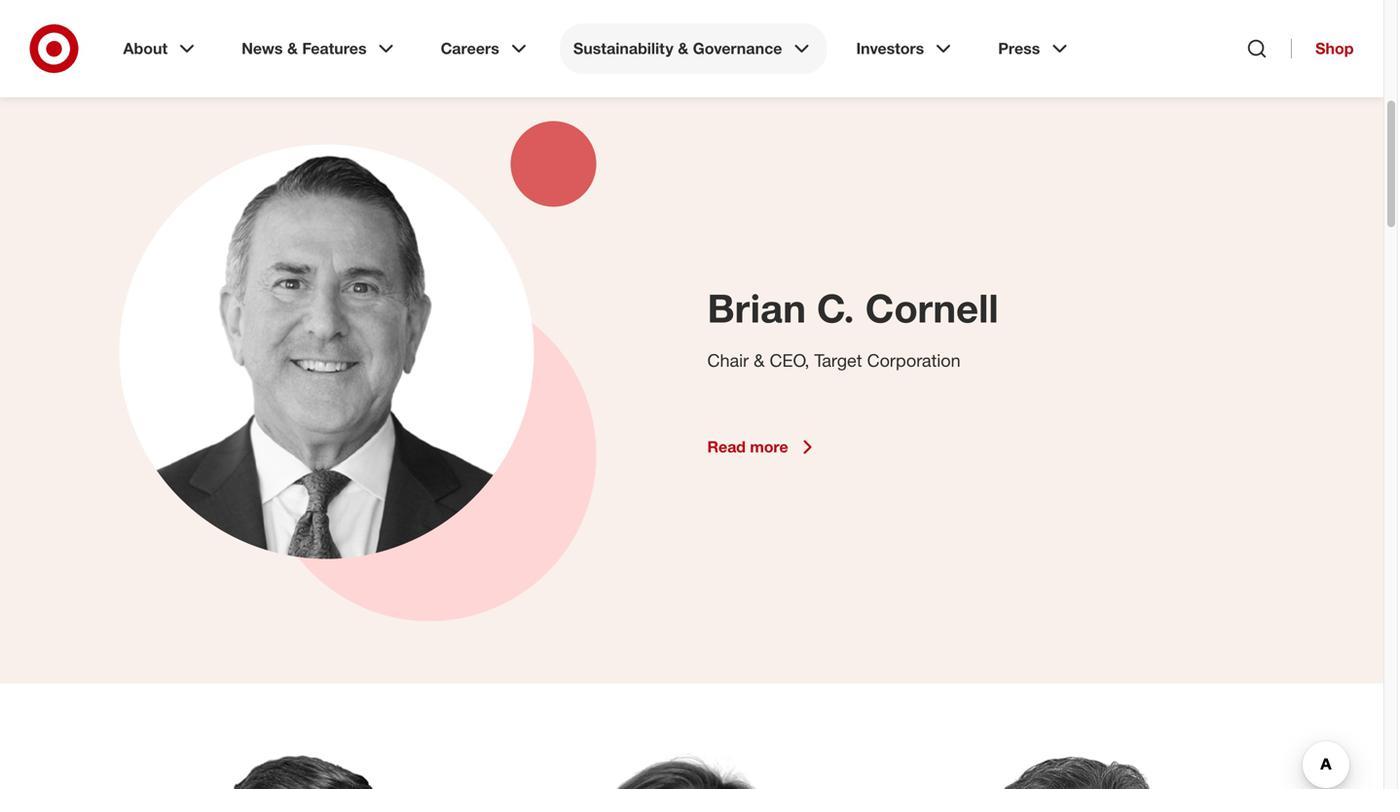 Task type: vqa. For each thing, say whether or not it's contained in the screenshot.
NEWS
yes



Task type: locate. For each thing, give the bounding box(es) containing it.
c.
[[817, 284, 855, 332]]

press
[[998, 39, 1040, 58]]

press link
[[985, 23, 1085, 74]]

about
[[123, 39, 168, 58]]

& inside sustainability & governance link
[[678, 39, 689, 58]]

news
[[242, 39, 283, 58]]

careers
[[441, 39, 499, 58]]

sustainability & governance link
[[560, 23, 827, 74]]

read more
[[708, 438, 789, 457]]

& left governance on the top
[[678, 39, 689, 58]]

& for sustainability
[[678, 39, 689, 58]]

chair
[[708, 350, 749, 371]]

brian
[[708, 284, 806, 332]]

news & features
[[242, 39, 367, 58]]

2 horizontal spatial &
[[754, 350, 765, 371]]

1 horizontal spatial &
[[678, 39, 689, 58]]

news & features link
[[228, 23, 412, 74]]

corporation
[[867, 350, 961, 371]]

shop
[[1316, 39, 1354, 58]]

0 horizontal spatial &
[[287, 39, 298, 58]]

& for chair
[[754, 350, 765, 371]]

photo of brian c. cornell image
[[119, 145, 534, 559]]

&
[[287, 39, 298, 58], [678, 39, 689, 58], [754, 350, 765, 371]]

read more link
[[708, 436, 1249, 459]]

& inside news & features link
[[287, 39, 298, 58]]

investors
[[856, 39, 924, 58]]

& left ceo,
[[754, 350, 765, 371]]

& right news
[[287, 39, 298, 58]]



Task type: describe. For each thing, give the bounding box(es) containing it.
target
[[815, 350, 862, 371]]

& for news
[[287, 39, 298, 58]]

about link
[[110, 23, 212, 74]]

read
[[708, 438, 746, 457]]

brian c. cornell link
[[708, 284, 999, 332]]

chair & ceo, target corporation
[[708, 350, 961, 371]]

more
[[750, 438, 789, 457]]

features
[[302, 39, 367, 58]]

sustainability & governance
[[573, 39, 782, 58]]

brian c. cornell
[[708, 284, 999, 332]]

sustainability
[[573, 39, 674, 58]]

cornell
[[866, 284, 999, 332]]

ceo,
[[770, 350, 810, 371]]

governance
[[693, 39, 782, 58]]

shop link
[[1291, 39, 1354, 58]]

careers link
[[427, 23, 544, 74]]

investors link
[[843, 23, 969, 74]]



